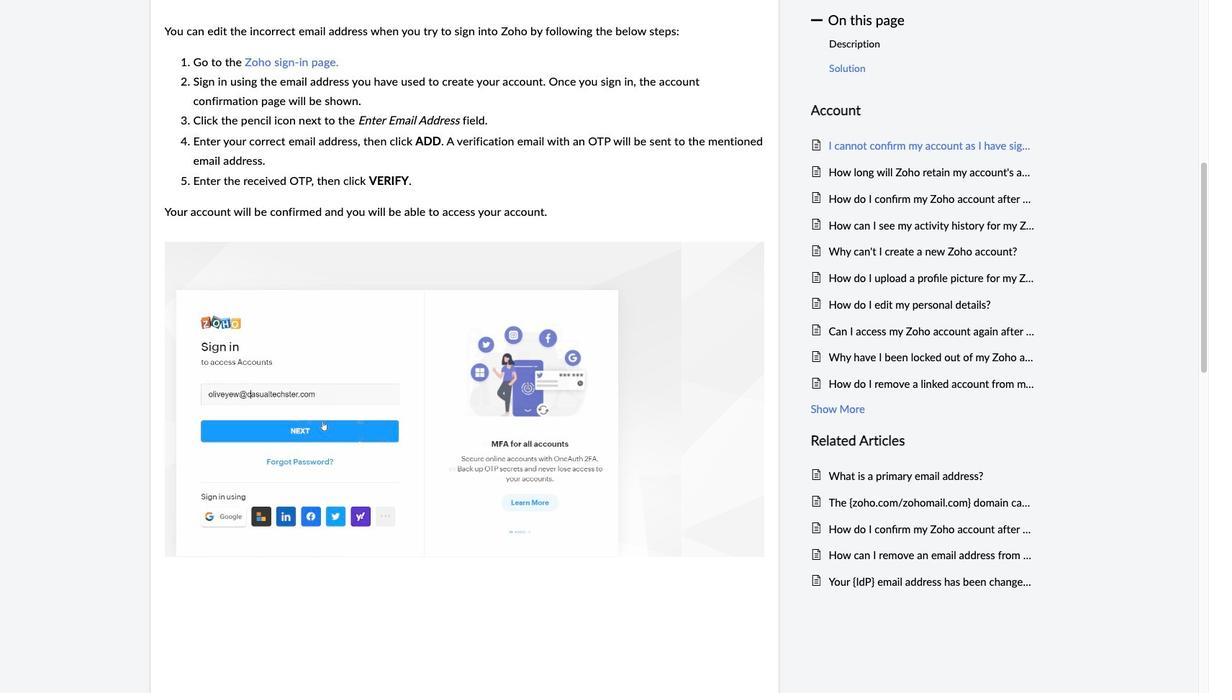 Task type: locate. For each thing, give the bounding box(es) containing it.
heading
[[811, 100, 1035, 122], [811, 430, 1035, 452]]

0 vertical spatial heading
[[811, 100, 1035, 122]]

1 vertical spatial heading
[[811, 430, 1035, 452]]



Task type: vqa. For each thing, say whether or not it's contained in the screenshot.
Bold (Ctrl+B) icon
no



Task type: describe. For each thing, give the bounding box(es) containing it.
2 heading from the top
[[811, 430, 1035, 452]]

1 heading from the top
[[811, 100, 1035, 122]]

a gif showing how to edit the email address that is registered incorrectly. image
[[165, 242, 764, 557]]



